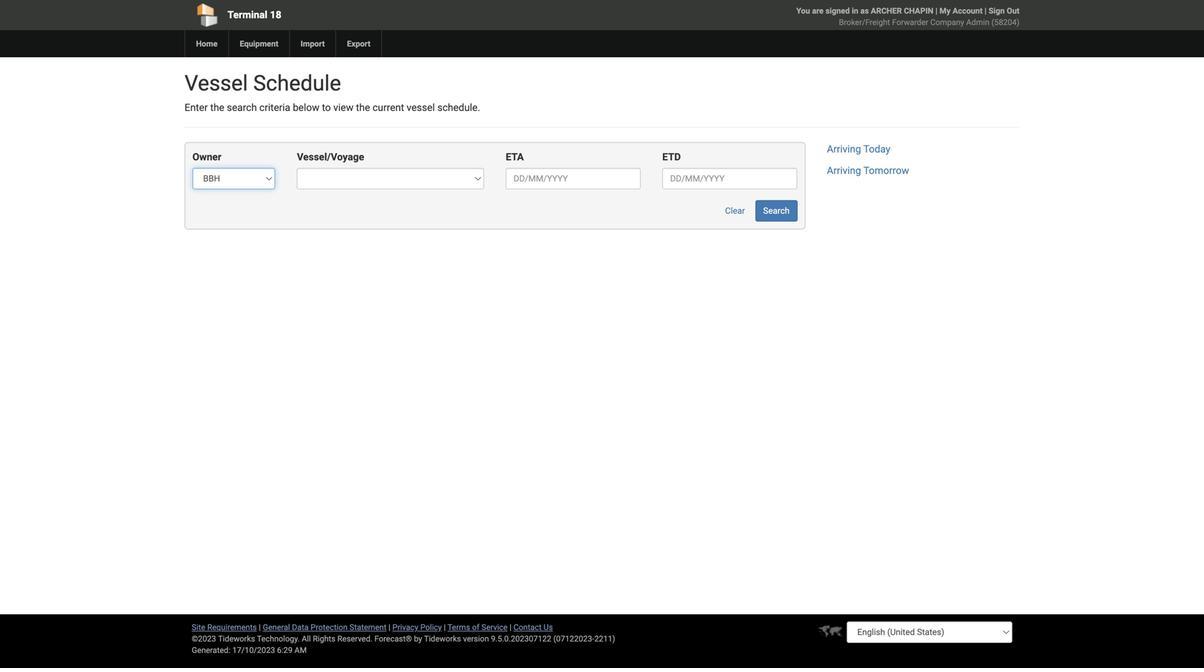 Task type: locate. For each thing, give the bounding box(es) containing it.
18
[[270, 9, 281, 21]]

you
[[796, 6, 810, 15]]

signed
[[826, 6, 850, 15]]

export link
[[336, 30, 381, 57]]

| up forecast®
[[389, 623, 391, 633]]

2 arriving from the top
[[827, 165, 861, 177]]

1 horizontal spatial the
[[356, 102, 370, 114]]

account
[[953, 6, 983, 15]]

forwarder
[[892, 18, 929, 27]]

general data protection statement link
[[263, 623, 387, 633]]

arriving tomorrow link
[[827, 165, 909, 177]]

schedule.
[[437, 102, 480, 114]]

policy
[[420, 623, 442, 633]]

chapin
[[904, 6, 934, 15]]

arriving for arriving today
[[827, 143, 861, 155]]

archer
[[871, 6, 902, 15]]

1 the from the left
[[210, 102, 224, 114]]

by
[[414, 635, 422, 644]]

enter
[[185, 102, 208, 114]]

arriving down arriving today link
[[827, 165, 861, 177]]

(07122023-
[[553, 635, 594, 644]]

tideworks
[[424, 635, 461, 644]]

arriving today
[[827, 143, 891, 155]]

are
[[812, 6, 824, 15]]

arriving today link
[[827, 143, 891, 155]]

site requirements link
[[192, 623, 257, 633]]

arriving up arriving tomorrow
[[827, 143, 861, 155]]

0 vertical spatial arriving
[[827, 143, 861, 155]]

|
[[936, 6, 938, 15], [985, 6, 987, 15], [259, 623, 261, 633], [389, 623, 391, 633], [444, 623, 446, 633], [510, 623, 512, 633]]

my account link
[[940, 6, 983, 15]]

vessel/voyage
[[297, 151, 364, 163]]

rights
[[313, 635, 335, 644]]

search
[[227, 102, 257, 114]]

terms of service link
[[448, 623, 508, 633]]

ETD text field
[[662, 168, 798, 190]]

owner
[[192, 151, 221, 163]]

the
[[210, 102, 224, 114], [356, 102, 370, 114]]

search button
[[755, 200, 798, 222]]

you are signed in as archer chapin | my account | sign out broker/freight forwarder company admin (58204)
[[796, 6, 1020, 27]]

clear button
[[717, 200, 753, 222]]

today
[[864, 143, 891, 155]]

1 vertical spatial arriving
[[827, 165, 861, 177]]

import
[[301, 39, 325, 48]]

the right enter
[[210, 102, 224, 114]]

0 horizontal spatial the
[[210, 102, 224, 114]]

clear
[[725, 206, 745, 216]]

us
[[544, 623, 553, 633]]

home link
[[185, 30, 228, 57]]

arriving
[[827, 143, 861, 155], [827, 165, 861, 177]]

| up 9.5.0.202307122 at the bottom left of page
[[510, 623, 512, 633]]

home
[[196, 39, 218, 48]]

arriving for arriving tomorrow
[[827, 165, 861, 177]]

broker/freight
[[839, 18, 890, 27]]

the right view
[[356, 102, 370, 114]]

as
[[861, 6, 869, 15]]

©2023 tideworks
[[192, 635, 255, 644]]

contact
[[514, 623, 542, 633]]

1 arriving from the top
[[827, 143, 861, 155]]

schedule
[[253, 71, 341, 96]]

criteria
[[259, 102, 290, 114]]

service
[[482, 623, 508, 633]]



Task type: vqa. For each thing, say whether or not it's contained in the screenshot.
Edit Company
no



Task type: describe. For each thing, give the bounding box(es) containing it.
sign
[[989, 6, 1005, 15]]

arriving tomorrow
[[827, 165, 909, 177]]

terminal 18 link
[[185, 0, 520, 30]]

forecast®
[[375, 635, 412, 644]]

contact us link
[[514, 623, 553, 633]]

17/10/2023
[[232, 646, 275, 656]]

| left general
[[259, 623, 261, 633]]

9.5.0.202307122
[[491, 635, 551, 644]]

view
[[333, 102, 354, 114]]

| left sign
[[985, 6, 987, 15]]

vessel schedule enter the search criteria below to view the current vessel schedule.
[[185, 71, 480, 114]]

technology.
[[257, 635, 300, 644]]

site
[[192, 623, 205, 633]]

eta
[[506, 151, 524, 163]]

ETA text field
[[506, 168, 641, 190]]

| up 'tideworks'
[[444, 623, 446, 633]]

admin
[[966, 18, 990, 27]]

of
[[472, 623, 480, 633]]

2211)
[[594, 635, 615, 644]]

tomorrow
[[864, 165, 909, 177]]

privacy policy link
[[392, 623, 442, 633]]

to
[[322, 102, 331, 114]]

am
[[295, 646, 307, 656]]

(58204)
[[992, 18, 1020, 27]]

current
[[373, 102, 404, 114]]

terms
[[448, 623, 470, 633]]

data
[[292, 623, 309, 633]]

general
[[263, 623, 290, 633]]

version
[[463, 635, 489, 644]]

all
[[302, 635, 311, 644]]

| left my
[[936, 6, 938, 15]]

import link
[[289, 30, 336, 57]]

equipment link
[[228, 30, 289, 57]]

6:29
[[277, 646, 293, 656]]

reserved.
[[337, 635, 373, 644]]

requirements
[[207, 623, 257, 633]]

vessel
[[407, 102, 435, 114]]

search
[[763, 206, 790, 216]]

site requirements | general data protection statement | privacy policy | terms of service | contact us ©2023 tideworks technology. all rights reserved. forecast® by tideworks version 9.5.0.202307122 (07122023-2211) generated: 17/10/2023 6:29 am
[[192, 623, 615, 656]]

out
[[1007, 6, 1020, 15]]

privacy
[[392, 623, 418, 633]]

protection
[[311, 623, 348, 633]]

statement
[[350, 623, 387, 633]]

my
[[940, 6, 951, 15]]

2 the from the left
[[356, 102, 370, 114]]

vessel
[[185, 71, 248, 96]]

in
[[852, 6, 859, 15]]

terminal 18
[[228, 9, 281, 21]]

sign out link
[[989, 6, 1020, 15]]

terminal
[[228, 9, 267, 21]]

export
[[347, 39, 371, 48]]

company
[[930, 18, 964, 27]]

generated:
[[192, 646, 230, 656]]

below
[[293, 102, 320, 114]]

equipment
[[240, 39, 278, 48]]

etd
[[662, 151, 681, 163]]



